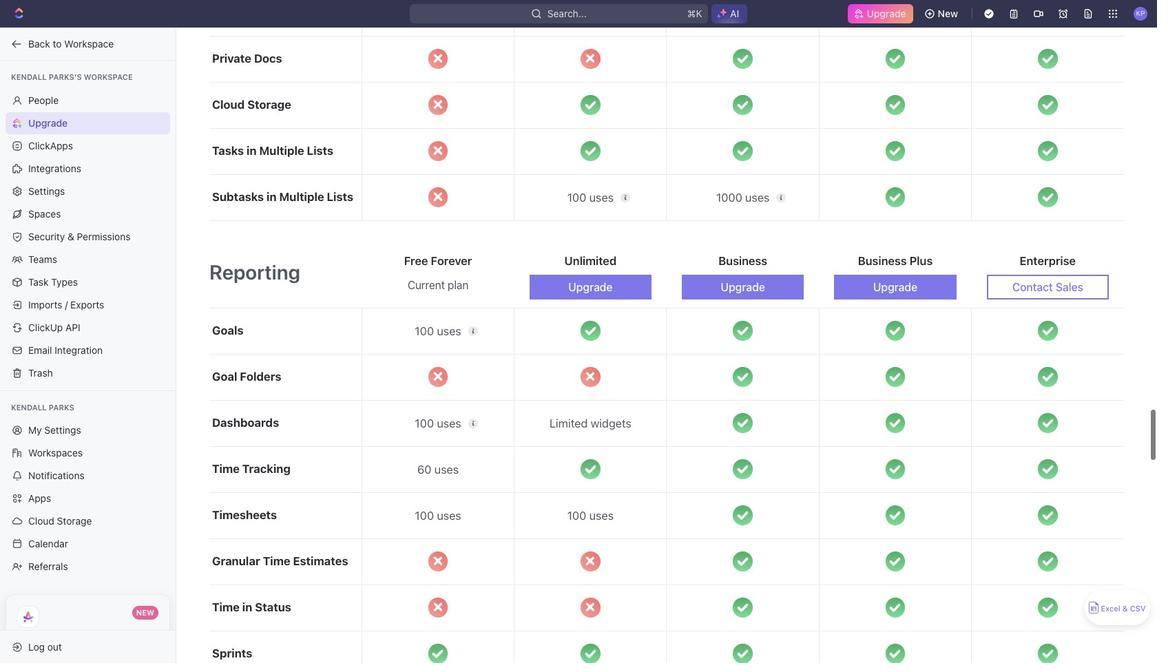 Task type: locate. For each thing, give the bounding box(es) containing it.
2 vertical spatial in
[[242, 601, 252, 615]]

uses
[[589, 191, 614, 204], [745, 191, 770, 204], [437, 324, 461, 338], [437, 416, 461, 430], [434, 463, 459, 476], [437, 509, 461, 523], [589, 509, 614, 523]]

1 vertical spatial cloud
[[28, 515, 54, 527]]

kendall up my
[[11, 403, 47, 412]]

2 vertical spatial time
[[212, 601, 240, 615]]

current plan
[[408, 279, 469, 291]]

spaces
[[28, 208, 61, 219]]

1 vertical spatial cloud storage
[[28, 515, 92, 527]]

2 horizontal spatial upgrade button
[[834, 275, 956, 299]]

upgrade button for business
[[682, 275, 804, 299]]

upgrade button
[[530, 275, 651, 299], [682, 275, 804, 299], [834, 275, 956, 299]]

2 kendall from the top
[[11, 403, 47, 412]]

3 upgrade button from the left
[[834, 275, 956, 299]]

free
[[404, 254, 428, 268]]

close image for subtasks in multiple lists
[[428, 188, 448, 207]]

email integration
[[28, 344, 103, 356]]

check image
[[581, 95, 600, 115], [733, 95, 753, 115], [886, 95, 905, 115], [581, 141, 600, 161], [886, 141, 905, 161], [1038, 141, 1058, 161], [1038, 188, 1058, 207], [733, 367, 753, 387], [1038, 367, 1058, 387], [733, 414, 753, 433], [1038, 414, 1058, 433], [581, 460, 600, 479], [733, 460, 753, 479], [886, 460, 905, 479], [733, 506, 753, 525], [886, 506, 905, 525], [1038, 506, 1058, 525], [733, 552, 753, 572], [1038, 552, 1058, 572], [733, 598, 753, 618], [886, 598, 905, 618], [428, 644, 448, 663], [581, 644, 600, 663], [886, 644, 905, 663]]

settings link
[[6, 180, 170, 202]]

clickapps link
[[6, 135, 170, 157]]

0 horizontal spatial storage
[[57, 515, 92, 527]]

calendar
[[28, 538, 68, 550]]

time up sprints
[[212, 601, 240, 615]]

0 horizontal spatial cloud
[[28, 515, 54, 527]]

& right security
[[67, 230, 74, 242]]

workspace up people 'link'
[[84, 72, 133, 81]]

storage down apps link
[[57, 515, 92, 527]]

0 vertical spatial cloud storage
[[212, 98, 291, 112]]

settings down parks
[[44, 424, 81, 436]]

0 vertical spatial in
[[247, 144, 257, 158]]

1 horizontal spatial cloud storage
[[212, 98, 291, 112]]

referrals
[[28, 561, 68, 572]]

0 vertical spatial new
[[938, 8, 958, 19]]

0 vertical spatial lists
[[307, 144, 333, 158]]

upgrade button for unlimited
[[530, 275, 651, 299]]

close image
[[581, 49, 600, 69], [428, 367, 448, 387], [581, 367, 600, 387], [428, 552, 448, 572], [581, 552, 600, 572], [428, 598, 448, 618]]

1 vertical spatial storage
[[57, 515, 92, 527]]

new inside button
[[938, 8, 958, 19]]

time in status
[[212, 601, 291, 615]]

&
[[67, 230, 74, 242], [1123, 604, 1128, 613]]

new button
[[919, 3, 966, 25]]

1 vertical spatial multiple
[[279, 190, 324, 204]]

0 horizontal spatial upgrade link
[[6, 112, 170, 134]]

1 horizontal spatial &
[[1123, 604, 1128, 613]]

settings up spaces
[[28, 185, 65, 197]]

log
[[28, 641, 45, 653]]

excel & csv
[[1101, 604, 1146, 613]]

2 business from the left
[[858, 254, 907, 268]]

1 vertical spatial workspace
[[84, 72, 133, 81]]

upgrade
[[867, 8, 906, 19], [28, 117, 68, 128], [568, 281, 613, 293], [721, 281, 765, 293], [873, 281, 918, 293]]

0 vertical spatial cloud
[[212, 98, 245, 112]]

workspace inside button
[[64, 38, 114, 49]]

time right granular
[[263, 555, 290, 568]]

clickup
[[28, 321, 63, 333]]

trash
[[28, 367, 53, 378]]

& for csv
[[1123, 604, 1128, 613]]

in right tasks
[[247, 144, 257, 158]]

lists for subtasks in multiple lists
[[327, 190, 353, 204]]

60 uses
[[417, 463, 459, 476]]

cloud down the apps
[[28, 515, 54, 527]]

1 horizontal spatial cloud
[[212, 98, 245, 112]]

log out
[[28, 641, 62, 653]]

business left plus
[[858, 254, 907, 268]]

1 kendall from the top
[[11, 72, 47, 81]]

1 vertical spatial lists
[[327, 190, 353, 204]]

permissions
[[77, 230, 131, 242]]

security
[[28, 230, 65, 242]]

limited widgets
[[550, 416, 631, 430]]

clickapps
[[28, 139, 73, 151]]

workspace
[[64, 38, 114, 49], [84, 72, 133, 81]]

multiple down the tasks in multiple lists
[[279, 190, 324, 204]]

contact sales button
[[987, 275, 1109, 299]]

notifications link
[[6, 465, 170, 487]]

close image for tasks in multiple lists
[[428, 141, 448, 161]]

plus
[[910, 254, 933, 268]]

1 horizontal spatial storage
[[247, 98, 291, 112]]

1 business from the left
[[719, 254, 767, 268]]

integrations
[[28, 162, 81, 174]]

1 vertical spatial &
[[1123, 604, 1128, 613]]

& inside 'link'
[[1123, 604, 1128, 613]]

enterprise
[[1020, 254, 1076, 268]]

lists for tasks in multiple lists
[[307, 144, 333, 158]]

0 horizontal spatial &
[[67, 230, 74, 242]]

cloud storage up calendar
[[28, 515, 92, 527]]

cloud up tasks
[[212, 98, 245, 112]]

notifications
[[28, 470, 84, 481]]

free forever
[[404, 254, 472, 268]]

1 vertical spatial kendall
[[11, 403, 47, 412]]

goal
[[212, 370, 237, 384]]

kendall parks's workspace
[[11, 72, 133, 81]]

task types
[[28, 276, 78, 288]]

in for time
[[242, 601, 252, 615]]

1000 uses
[[716, 191, 770, 204]]

sales
[[1056, 281, 1083, 293]]

granular time estimates
[[212, 555, 348, 568]]

time left tracking
[[212, 462, 240, 476]]

upgrade link down people 'link'
[[6, 112, 170, 134]]

business for business plus
[[858, 254, 907, 268]]

& left csv
[[1123, 604, 1128, 613]]

upgrade link
[[848, 4, 913, 23], [6, 112, 170, 134]]

in left status
[[242, 601, 252, 615]]

business down 1000 uses
[[719, 254, 767, 268]]

storage down docs
[[247, 98, 291, 112]]

ai
[[730, 8, 739, 19]]

0 horizontal spatial cloud storage
[[28, 515, 92, 527]]

0 horizontal spatial business
[[719, 254, 767, 268]]

people link
[[6, 89, 170, 111]]

0 vertical spatial time
[[212, 462, 240, 476]]

1 vertical spatial settings
[[44, 424, 81, 436]]

types
[[51, 276, 78, 288]]

check image
[[733, 49, 753, 69], [886, 49, 905, 69], [1038, 49, 1058, 69], [1038, 95, 1058, 115], [733, 141, 753, 161], [886, 188, 905, 207], [581, 321, 600, 341], [733, 321, 753, 341], [886, 321, 905, 341], [1038, 321, 1058, 341], [886, 367, 905, 387], [886, 414, 905, 433], [1038, 460, 1058, 479], [886, 552, 905, 572], [1038, 598, 1058, 618], [733, 644, 753, 663], [1038, 644, 1058, 663]]

kendall
[[11, 72, 47, 81], [11, 403, 47, 412]]

1 vertical spatial in
[[267, 190, 277, 204]]

100
[[567, 191, 586, 204], [415, 324, 434, 338], [415, 416, 434, 430], [415, 509, 434, 523], [567, 509, 586, 523]]

0 vertical spatial upgrade link
[[848, 4, 913, 23]]

cloud storage down the private docs
[[212, 98, 291, 112]]

security & permissions link
[[6, 226, 170, 248]]

docs
[[254, 52, 282, 66]]

kendall up "people"
[[11, 72, 47, 81]]

upgrade button for business plus
[[834, 275, 956, 299]]

2 upgrade button from the left
[[682, 275, 804, 299]]

back to workspace
[[28, 38, 114, 49]]

email
[[28, 344, 52, 356]]

0 vertical spatial &
[[67, 230, 74, 242]]

0 vertical spatial storage
[[247, 98, 291, 112]]

task types link
[[6, 271, 170, 293]]

trash link
[[6, 362, 170, 384]]

0 horizontal spatial new
[[136, 608, 154, 617]]

0 vertical spatial kendall
[[11, 72, 47, 81]]

1 horizontal spatial business
[[858, 254, 907, 268]]

ai button
[[712, 4, 747, 23]]

back
[[28, 38, 50, 49]]

lists
[[307, 144, 333, 158], [327, 190, 353, 204]]

1 horizontal spatial upgrade button
[[682, 275, 804, 299]]

storage
[[247, 98, 291, 112], [57, 515, 92, 527]]

reporting
[[209, 260, 300, 284]]

close image
[[428, 49, 448, 69], [428, 95, 448, 115], [428, 141, 448, 161], [428, 188, 448, 207], [581, 598, 600, 618]]

estimates
[[293, 555, 348, 568]]

time
[[212, 462, 240, 476], [263, 555, 290, 568], [212, 601, 240, 615]]

0 vertical spatial multiple
[[259, 144, 304, 158]]

1 vertical spatial new
[[136, 608, 154, 617]]

workspaces link
[[6, 442, 170, 464]]

clickup api
[[28, 321, 80, 333]]

1 upgrade button from the left
[[530, 275, 651, 299]]

workspaces
[[28, 447, 83, 459]]

integrations link
[[6, 157, 170, 179]]

0 horizontal spatial upgrade button
[[530, 275, 651, 299]]

in
[[247, 144, 257, 158], [267, 190, 277, 204], [242, 601, 252, 615]]

multiple up subtasks in multiple lists
[[259, 144, 304, 158]]

security & permissions
[[28, 230, 131, 242]]

workspace right to
[[64, 38, 114, 49]]

in right the subtasks
[[267, 190, 277, 204]]

1 vertical spatial time
[[263, 555, 290, 568]]

upgrade link left new button
[[848, 4, 913, 23]]

people
[[28, 94, 59, 106]]

multiple for subtasks
[[279, 190, 324, 204]]

1000
[[716, 191, 742, 204]]

workspace for back to workspace
[[64, 38, 114, 49]]

api
[[65, 321, 80, 333]]

1 horizontal spatial new
[[938, 8, 958, 19]]

0 vertical spatial workspace
[[64, 38, 114, 49]]

search...
[[548, 8, 587, 19]]

apps
[[28, 492, 51, 504]]

log out button
[[6, 636, 164, 658]]



Task type: vqa. For each thing, say whether or not it's contained in the screenshot.
TREE on the left inside Sidebar navigation
no



Task type: describe. For each thing, give the bounding box(es) containing it.
time for time in status
[[212, 601, 240, 615]]

time tracking
[[212, 462, 291, 476]]

apps link
[[6, 488, 170, 510]]

task
[[28, 276, 49, 288]]

tasks in multiple lists
[[212, 144, 333, 158]]

kendall for people
[[11, 72, 47, 81]]

my settings link
[[6, 419, 170, 442]]

kendall parks
[[11, 403, 74, 412]]

private
[[212, 52, 251, 66]]

⌘k
[[688, 8, 703, 19]]

kendall for my settings
[[11, 403, 47, 412]]

imports
[[28, 299, 62, 310]]

1 vertical spatial upgrade link
[[6, 112, 170, 134]]

tracking
[[242, 462, 291, 476]]

parks's
[[49, 72, 82, 81]]

business plus
[[858, 254, 933, 268]]

workspace for kendall parks's workspace
[[84, 72, 133, 81]]

my
[[28, 424, 42, 436]]

back to workspace button
[[6, 33, 163, 55]]

integration
[[55, 344, 103, 356]]

upgrade for business
[[721, 281, 765, 293]]

contact sales
[[1012, 281, 1083, 293]]

upgrade for unlimited
[[568, 281, 613, 293]]

csv
[[1130, 604, 1146, 613]]

private docs
[[212, 52, 282, 66]]

kp button
[[1130, 3, 1152, 25]]

my settings
[[28, 424, 81, 436]]

timesheets
[[212, 508, 277, 522]]

folders
[[240, 370, 281, 384]]

& for permissions
[[67, 230, 74, 242]]

business for business
[[719, 254, 767, 268]]

close image for cloud storage
[[428, 95, 448, 115]]

granular
[[212, 555, 260, 568]]

subtasks
[[212, 190, 264, 204]]

imports / exports link
[[6, 294, 170, 316]]

plan
[[448, 279, 469, 291]]

spaces link
[[6, 203, 170, 225]]

in for tasks
[[247, 144, 257, 158]]

exports
[[70, 299, 104, 310]]

sprints
[[212, 647, 252, 661]]

email integration link
[[6, 339, 170, 361]]

time for time tracking
[[212, 462, 240, 476]]

kp
[[1136, 9, 1145, 17]]

calendar link
[[6, 533, 170, 555]]

limited
[[550, 416, 588, 430]]

0 vertical spatial settings
[[28, 185, 65, 197]]

/
[[65, 299, 68, 310]]

multiple for tasks
[[259, 144, 304, 158]]

cloud storage link
[[6, 510, 170, 532]]

contact
[[1012, 281, 1053, 293]]

referrals link
[[6, 556, 170, 578]]

in for subtasks
[[267, 190, 277, 204]]

excel & csv link
[[1085, 591, 1150, 625]]

goals
[[212, 324, 243, 338]]

upgrade for business plus
[[873, 281, 918, 293]]

goal folders
[[212, 370, 281, 384]]

widgets
[[591, 416, 631, 430]]

to
[[53, 38, 62, 49]]

tasks
[[212, 144, 244, 158]]

out
[[47, 641, 62, 653]]

status
[[255, 601, 291, 615]]

dashboards
[[212, 416, 279, 430]]

forever
[[431, 254, 472, 268]]

teams
[[28, 253, 57, 265]]

excel
[[1101, 604, 1120, 613]]

teams link
[[6, 248, 170, 270]]

close image for private docs
[[428, 49, 448, 69]]

60
[[417, 463, 431, 476]]

1 horizontal spatial upgrade link
[[848, 4, 913, 23]]

subtasks in multiple lists
[[212, 190, 353, 204]]



